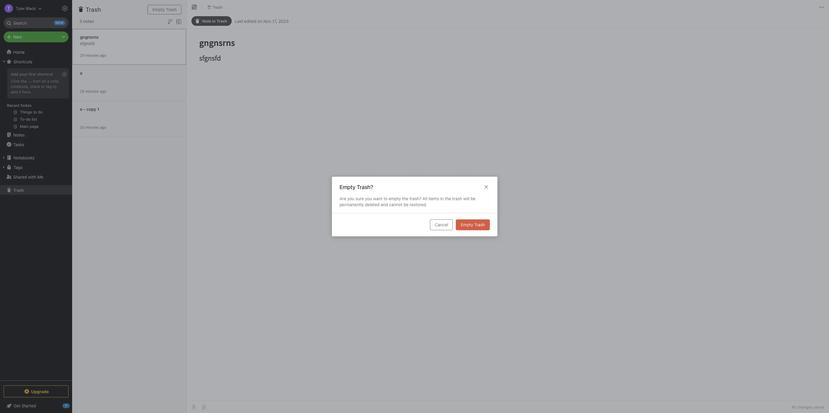 Task type: locate. For each thing, give the bounding box(es) containing it.
notebooks
[[14, 155, 35, 160]]

-
[[83, 107, 85, 112]]

0 horizontal spatial empty trash
[[153, 7, 177, 12]]

0 vertical spatial all
[[422, 196, 427, 201]]

to up and
[[384, 196, 387, 201]]

all left 'items'
[[422, 196, 427, 201]]

30 minutes ago
[[80, 125, 106, 130]]

1 vertical spatial empty
[[339, 184, 355, 190]]

notes right recent
[[21, 103, 31, 108]]

notebooks link
[[0, 153, 72, 163]]

1 you from the left
[[347, 196, 354, 201]]

trash?
[[409, 196, 421, 201]]

trash
[[212, 5, 223, 9], [86, 6, 101, 13], [166, 7, 177, 12], [217, 19, 227, 23], [13, 188, 24, 193], [474, 222, 485, 227]]

3 ago from the top
[[100, 125, 106, 130]]

items
[[428, 196, 439, 201]]

it
[[19, 89, 21, 94]]

note,
[[50, 79, 60, 84]]

2 ago from the top
[[100, 89, 106, 94]]

edited
[[244, 18, 256, 24]]

0 horizontal spatial all
[[422, 196, 427, 201]]

cannot
[[389, 202, 402, 207]]

in
[[212, 19, 216, 23], [440, 196, 444, 201]]

3 minutes from the top
[[85, 125, 99, 130]]

0 horizontal spatial empty trash button
[[148, 5, 182, 14]]

empty
[[153, 7, 165, 12], [339, 184, 355, 190], [461, 222, 473, 227]]

1 horizontal spatial all
[[791, 405, 796, 410]]

first
[[29, 72, 36, 77]]

click
[[11, 79, 20, 84]]

2 minutes from the top
[[85, 89, 99, 94]]

1 horizontal spatial empty trash button
[[456, 220, 490, 230]]

empty trash
[[153, 7, 177, 12], [461, 222, 485, 227]]

0 horizontal spatial on
[[42, 79, 46, 84]]

close image
[[482, 184, 490, 191]]

be right cannot
[[403, 202, 408, 207]]

Note Editor text field
[[187, 29, 829, 401]]

1 vertical spatial ago
[[100, 89, 106, 94]]

1 vertical spatial to
[[384, 196, 387, 201]]

3 notes
[[79, 19, 94, 24]]

1 horizontal spatial empty trash
[[461, 222, 485, 227]]

are
[[339, 196, 346, 201]]

1 vertical spatial notes
[[13, 132, 25, 137]]

30
[[80, 125, 84, 130]]

2023
[[278, 18, 289, 24]]

be
[[471, 196, 475, 201], [403, 202, 408, 207]]

in inside are you sure you want to empty the trash? all items in the trash will be permanently deleted and cannot be restored.
[[440, 196, 444, 201]]

e for e
[[80, 70, 82, 76]]

group inside tree
[[0, 66, 72, 133]]

minutes for e - copy 1
[[85, 125, 99, 130]]

empty trash button
[[148, 5, 182, 14], [456, 220, 490, 230]]

Search text field
[[8, 17, 64, 28]]

the left trash?
[[402, 196, 408, 201]]

empty trash button left expand note image
[[148, 5, 182, 14]]

1 horizontal spatial be
[[471, 196, 475, 201]]

1 vertical spatial on
[[42, 79, 46, 84]]

0 horizontal spatial empty
[[153, 7, 165, 12]]

add
[[11, 72, 18, 77]]

note list element
[[72, 0, 187, 413]]

0 vertical spatial empty trash
[[153, 7, 177, 12]]

1 horizontal spatial you
[[365, 196, 372, 201]]

the
[[21, 79, 27, 84], [402, 196, 408, 201], [445, 196, 451, 201]]

1 ago from the top
[[100, 53, 106, 58]]

want
[[373, 196, 382, 201]]

0 vertical spatial empty
[[153, 7, 165, 12]]

minutes right 30
[[85, 125, 99, 130]]

the left "trash"
[[445, 196, 451, 201]]

sure
[[355, 196, 364, 201]]

saved
[[814, 405, 824, 410]]

2 vertical spatial empty
[[461, 222, 473, 227]]

1 vertical spatial e
[[80, 107, 82, 112]]

you
[[347, 196, 354, 201], [365, 196, 372, 201]]

permanently
[[339, 202, 364, 207]]

1 horizontal spatial to
[[384, 196, 387, 201]]

1 e from the top
[[80, 70, 82, 76]]

17,
[[272, 18, 277, 24]]

0 vertical spatial be
[[471, 196, 475, 201]]

0 vertical spatial 29
[[80, 53, 84, 58]]

3
[[79, 19, 82, 24]]

minutes up copy on the top
[[85, 89, 99, 94]]

minutes down the 'sfgnsfd'
[[85, 53, 99, 58]]

on left nov
[[258, 18, 262, 24]]

group containing add your first shortcut
[[0, 66, 72, 133]]

the left ...
[[21, 79, 27, 84]]

empty trash button down will
[[456, 220, 490, 230]]

ago for e - copy 1
[[100, 125, 106, 130]]

0 horizontal spatial in
[[212, 19, 216, 23]]

minutes for e
[[85, 89, 99, 94]]

29 up -
[[80, 89, 84, 94]]

1 vertical spatial minutes
[[85, 89, 99, 94]]

group
[[0, 66, 72, 133]]

29
[[80, 53, 84, 58], [80, 89, 84, 94]]

ago for e
[[100, 89, 106, 94]]

trash?
[[357, 184, 373, 190]]

None search field
[[8, 17, 64, 28]]

2 vertical spatial minutes
[[85, 125, 99, 130]]

29 minutes ago down the 'sfgnsfd'
[[80, 53, 106, 58]]

empty trash left expand note image
[[153, 7, 177, 12]]

minutes
[[85, 53, 99, 58], [85, 89, 99, 94], [85, 125, 99, 130]]

29 minutes ago up copy on the top
[[80, 89, 106, 94]]

nov
[[263, 18, 271, 24]]

1 29 minutes ago from the top
[[80, 53, 106, 58]]

click the ...
[[11, 79, 32, 84]]

1 vertical spatial all
[[791, 405, 796, 410]]

0 vertical spatial empty trash button
[[148, 5, 182, 14]]

on left a
[[42, 79, 46, 84]]

notes inside "link"
[[13, 132, 25, 137]]

be right will
[[471, 196, 475, 201]]

1 horizontal spatial in
[[440, 196, 444, 201]]

...
[[28, 79, 32, 84]]

shortcut
[[37, 72, 53, 77]]

all left changes
[[791, 405, 796, 410]]

notes up tasks at the top left of the page
[[13, 132, 25, 137]]

in right 'items'
[[440, 196, 444, 201]]

ago
[[100, 53, 106, 58], [100, 89, 106, 94], [100, 125, 106, 130]]

in right note at left top
[[212, 19, 216, 23]]

1 vertical spatial 29
[[80, 89, 84, 94]]

0 horizontal spatial you
[[347, 196, 354, 201]]

e
[[80, 70, 82, 76], [80, 107, 82, 112]]

0 vertical spatial to
[[53, 84, 57, 89]]

to
[[53, 84, 57, 89], [384, 196, 387, 201]]

you up deleted
[[365, 196, 372, 201]]

2 horizontal spatial empty
[[461, 222, 473, 227]]

restored.
[[409, 202, 427, 207]]

1 vertical spatial in
[[440, 196, 444, 201]]

on
[[258, 18, 262, 24], [42, 79, 46, 84]]

29 minutes ago
[[80, 53, 106, 58], [80, 89, 106, 94]]

empty for empty trash button within the the note list element
[[153, 7, 165, 12]]

1 horizontal spatial on
[[258, 18, 262, 24]]

notes
[[21, 103, 31, 108], [13, 132, 25, 137]]

you up the permanently
[[347, 196, 354, 201]]

0 vertical spatial e
[[80, 70, 82, 76]]

tags button
[[0, 163, 72, 172]]

2 29 from the top
[[80, 89, 84, 94]]

to down 'note,'
[[53, 84, 57, 89]]

notes inside group
[[21, 103, 31, 108]]

empty
[[389, 196, 401, 201]]

expand notebooks image
[[2, 155, 6, 160]]

will
[[463, 196, 469, 201]]

empty trash inside the note list element
[[153, 7, 177, 12]]

empty trash down will
[[461, 222, 485, 227]]

0 vertical spatial minutes
[[85, 53, 99, 58]]

0 horizontal spatial to
[[53, 84, 57, 89]]

0 vertical spatial notes
[[21, 103, 31, 108]]

0 vertical spatial 29 minutes ago
[[80, 53, 106, 58]]

0 vertical spatial on
[[258, 18, 262, 24]]

deleted
[[365, 202, 379, 207]]

note
[[202, 19, 211, 23]]

2 vertical spatial ago
[[100, 125, 106, 130]]

1 vertical spatial empty trash
[[461, 222, 485, 227]]

note in trash
[[202, 19, 227, 23]]

2 e from the top
[[80, 107, 82, 112]]

all
[[422, 196, 427, 201], [791, 405, 796, 410]]

1 vertical spatial be
[[403, 202, 408, 207]]

29 down the 'sfgnsfd'
[[80, 53, 84, 58]]

empty inside the note list element
[[153, 7, 165, 12]]

upgrade
[[31, 389, 49, 394]]

0 vertical spatial ago
[[100, 53, 106, 58]]

on inside note window element
[[258, 18, 262, 24]]

settings image
[[61, 5, 69, 12]]

0 horizontal spatial the
[[21, 79, 27, 84]]

tree
[[0, 47, 72, 380]]

are you sure you want to empty the trash? all items in the trash will be permanently deleted and cannot be restored.
[[339, 196, 475, 207]]

1 vertical spatial 29 minutes ago
[[80, 89, 106, 94]]



Task type: describe. For each thing, give the bounding box(es) containing it.
a
[[47, 79, 49, 84]]

tasks button
[[0, 140, 72, 149]]

notes link
[[0, 130, 72, 140]]

empty trash button inside the note list element
[[148, 5, 182, 14]]

shared with me link
[[0, 172, 72, 182]]

trash link
[[0, 185, 72, 195]]

all inside are you sure you want to empty the trash? all items in the trash will be permanently deleted and cannot be restored.
[[422, 196, 427, 201]]

1
[[97, 107, 99, 112]]

expand note image
[[191, 4, 198, 11]]

1 minutes from the top
[[85, 53, 99, 58]]

with
[[28, 174, 36, 180]]

empty trash?
[[339, 184, 373, 190]]

stack
[[30, 84, 40, 89]]

2 29 minutes ago from the top
[[80, 89, 106, 94]]

tree containing home
[[0, 47, 72, 380]]

notes
[[83, 19, 94, 24]]

trash
[[452, 196, 462, 201]]

upgrade button
[[4, 386, 69, 398]]

recent
[[7, 103, 20, 108]]

e for e - copy 1
[[80, 107, 82, 112]]

0 horizontal spatial be
[[403, 202, 408, 207]]

shared with me
[[13, 174, 43, 180]]

trash button
[[205, 3, 225, 11]]

cancel
[[435, 222, 448, 227]]

copy
[[86, 107, 96, 112]]

all changes saved
[[791, 405, 824, 410]]

tasks
[[13, 142, 24, 147]]

sfgnsfd
[[80, 41, 94, 46]]

icon
[[33, 79, 41, 84]]

add your first shortcut
[[11, 72, 53, 77]]

1 horizontal spatial the
[[402, 196, 408, 201]]

e - copy 1
[[80, 107, 99, 112]]

add
[[11, 89, 18, 94]]

your
[[19, 72, 28, 77]]

add a reminder image
[[190, 404, 197, 411]]

new button
[[4, 32, 69, 42]]

trash inside button
[[212, 5, 223, 9]]

add tag image
[[200, 404, 208, 411]]

0 vertical spatial in
[[212, 19, 216, 23]]

me
[[37, 174, 43, 180]]

gngnsrns
[[80, 34, 99, 40]]

2 horizontal spatial the
[[445, 196, 451, 201]]

to inside are you sure you want to empty the trash? all items in the trash will be permanently deleted and cannot be restored.
[[384, 196, 387, 201]]

last
[[235, 18, 243, 24]]

recent notes
[[7, 103, 31, 108]]

1 horizontal spatial empty
[[339, 184, 355, 190]]

all inside note window element
[[791, 405, 796, 410]]

expand tags image
[[2, 165, 6, 170]]

empty for the bottommost empty trash button
[[461, 222, 473, 227]]

changes
[[797, 405, 813, 410]]

here.
[[22, 89, 31, 94]]

tag
[[46, 84, 52, 89]]

home link
[[0, 47, 72, 57]]

home
[[13, 49, 25, 55]]

to inside icon on a note, notebook, stack or tag to add it here.
[[53, 84, 57, 89]]

and
[[381, 202, 388, 207]]

or
[[41, 84, 45, 89]]

shortcuts
[[14, 59, 32, 64]]

cancel button
[[430, 220, 453, 230]]

1 29 from the top
[[80, 53, 84, 58]]

shortcuts button
[[0, 57, 72, 66]]

on inside icon on a note, notebook, stack or tag to add it here.
[[42, 79, 46, 84]]

last edited on nov 17, 2023
[[235, 18, 289, 24]]

icon on a note, notebook, stack or tag to add it here.
[[11, 79, 60, 94]]

shared
[[13, 174, 27, 180]]

note window element
[[187, 0, 829, 413]]

1 vertical spatial empty trash button
[[456, 220, 490, 230]]

2 you from the left
[[365, 196, 372, 201]]

new
[[13, 34, 22, 39]]

notebook,
[[11, 84, 29, 89]]

tags
[[14, 165, 23, 170]]



Task type: vqa. For each thing, say whether or not it's contained in the screenshot.
Notes within 'link'
yes



